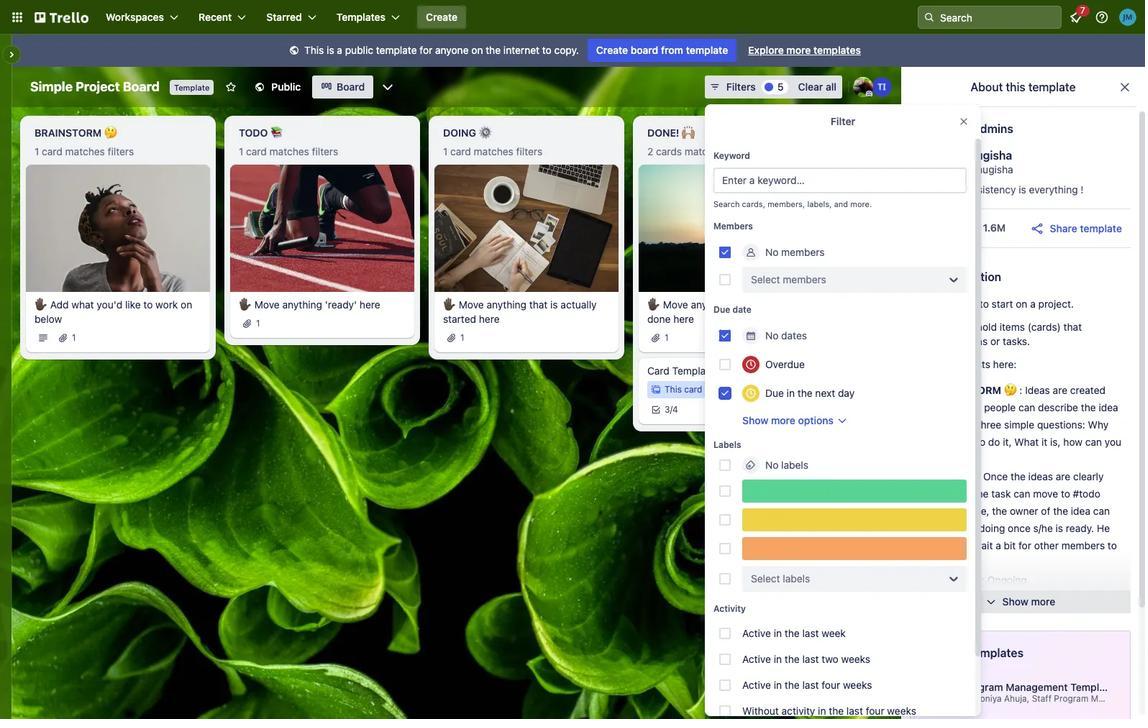 Task type: locate. For each thing, give the bounding box(es) containing it.
no for no labels
[[766, 459, 779, 471]]

show inside "show more" button
[[1003, 596, 1029, 608]]

brainstorm inside brainstorm 🤔 1 card matches filters
[[35, 127, 102, 139]]

board for create
[[631, 44, 659, 56]]

done! up "cards"
[[648, 127, 680, 139]]

📚 inside todo 📚 1 card matches filters
[[271, 127, 283, 139]]

3 move from the left
[[663, 298, 688, 311]]

todo down public button
[[239, 127, 268, 139]]

: left finished
[[981, 592, 984, 604]]

more right finished
[[1032, 596, 1056, 608]]

2 no from the top
[[766, 330, 779, 342]]

last for two
[[803, 653, 819, 666]]

4 ✋🏿 from the left
[[648, 298, 661, 311]]

staff
[[1032, 694, 1052, 704]]

due
[[714, 304, 731, 315], [766, 387, 784, 399]]

0 vertical spatial 🙌🏽
[[682, 127, 695, 139]]

template right this
[[1029, 81, 1076, 94]]

board admins
[[939, 122, 1014, 135]]

card down doing ⚙️ text box
[[451, 145, 471, 158]]

📚 down public button
[[271, 127, 283, 139]]

0 vertical spatial done!
[[648, 127, 680, 139]]

members up select members
[[782, 246, 825, 258]]

three
[[978, 419, 1002, 431]]

1 vertical spatial board
[[950, 298, 977, 310]]

filters for doing ⚙️ 1 card matches filters
[[516, 145, 543, 158]]

doing ⚙️ : ongoing done! 🙌🏽 : finished
[[933, 574, 1027, 604]]

labels down show more options button
[[782, 459, 809, 471]]

is right s/he
[[1056, 522, 1064, 535]]

board inside create board from template link
[[631, 44, 659, 56]]

simple inside board name text box
[[30, 79, 73, 94]]

in
[[787, 387, 795, 399], [774, 627, 782, 640], [774, 653, 782, 666], [774, 679, 782, 692], [818, 705, 826, 717]]

simple
[[30, 79, 73, 94], [916, 298, 948, 310]]

why
[[1089, 419, 1109, 431]]

0 vertical spatial 📚
[[271, 127, 283, 139]]

a inside : once the ideas are clearly defined, the task can move to #todo stage. here, the owner of the idea can move to #doing once s/he is ready. he can also wait a bit for other members to join.
[[996, 540, 1002, 552]]

show inside show more options button
[[743, 414, 769, 427]]

0 horizontal spatial brainstorm
[[35, 127, 102, 139]]

matches down doing ⚙️ text box
[[474, 145, 514, 158]]

members
[[782, 246, 825, 258], [783, 273, 827, 286], [1062, 540, 1105, 552]]

starred
[[266, 11, 302, 23]]

doing inside doing ⚙️ : ongoing done! 🙌🏽 : finished
[[933, 574, 967, 586]]

filters inside brainstorm 🤔 1 card matches filters
[[108, 145, 134, 158]]

1 vertical spatial this
[[665, 384, 682, 395]]

that down project.
[[1064, 321, 1082, 333]]

5
[[778, 81, 784, 93]]

are inside : once the ideas are clearly defined, the task can move to #todo stage. here, the owner of the idea can move to #doing once s/he is ready. he can also wait a bit for other members to join.
[[1056, 471, 1071, 483]]

2 vertical spatial active
[[743, 679, 771, 692]]

1 horizontal spatial todo
[[933, 471, 963, 483]]

to up the also
[[961, 522, 970, 535]]

2 horizontal spatial matches
[[474, 145, 514, 158]]

here,
[[965, 505, 990, 517]]

in down active in the last week
[[774, 653, 782, 666]]

are right there
[[946, 358, 960, 371]]

✋🏿 inside ✋🏿 add what you'd like to work on below
[[35, 298, 47, 311]]

1 vertical spatial show
[[1003, 596, 1029, 608]]

#doing
[[973, 522, 1006, 535]]

members for no members
[[782, 246, 825, 258]]

or
[[991, 335, 1000, 348]]

1 horizontal spatial template
[[673, 365, 715, 377]]

1 horizontal spatial brainstorm
[[933, 384, 1002, 397]]

can right list
[[958, 321, 974, 333]]

two
[[822, 653, 839, 666]]

matches inside doing ⚙️ 1 card matches filters
[[474, 145, 514, 158]]

matches inside todo 📚 1 card matches filters
[[270, 145, 309, 158]]

show more options
[[743, 414, 834, 427]]

card template 📝 link
[[648, 364, 815, 378]]

members down no members
[[783, 273, 827, 286]]

brainstorm up here on the right of the page
[[933, 384, 1002, 397]]

1
[[35, 145, 39, 158], [239, 145, 243, 158], [443, 145, 448, 158], [256, 318, 260, 329], [72, 332, 76, 343], [461, 332, 465, 343], [665, 332, 669, 343]]

✋🏿 move anything from doing to done here link
[[648, 298, 815, 326]]

0 horizontal spatial ⚙️
[[479, 127, 492, 139]]

matches inside brainstorm 🤔 1 card matches filters
[[65, 145, 105, 158]]

1 horizontal spatial doing
[[933, 574, 967, 586]]

card down the brainstorm 🤔 text box
[[42, 145, 62, 158]]

overdue
[[766, 358, 805, 371]]

can up owner
[[1014, 488, 1031, 500]]

✋🏿
[[35, 298, 47, 311], [239, 298, 252, 311], [443, 298, 456, 311], [648, 298, 661, 311]]

2 vertical spatial are
[[1056, 471, 1071, 483]]

move down stage.
[[933, 522, 958, 535]]

br
[[1140, 694, 1146, 704]]

star or unstar board image
[[225, 81, 237, 93]]

share template
[[1050, 222, 1123, 234]]

4 left lists
[[963, 358, 970, 371]]

1 horizontal spatial 🤔
[[1004, 384, 1017, 397]]

on right work
[[181, 298, 192, 311]]

card inside todo 📚 1 card matches filters
[[246, 145, 267, 158]]

⚙️ for matches
[[479, 127, 492, 139]]

on inside ✋🏿 add what you'd like to work on below
[[181, 298, 192, 311]]

done! 🙌🏽 2 cards match filters
[[648, 127, 743, 158]]

0 horizontal spatial create
[[426, 11, 458, 23]]

3 matches from the left
[[474, 145, 514, 158]]

for left the 'anyone' in the left of the page
[[420, 44, 433, 56]]

workspaces button
[[97, 6, 187, 29]]

brainstorm for brainstorm 🤔 1 card matches filters
[[35, 127, 102, 139]]

1 vertical spatial weeks
[[843, 679, 873, 692]]

0 horizontal spatial doing
[[443, 127, 476, 139]]

move
[[1034, 488, 1059, 500], [933, 522, 958, 535]]

select up active in the last week
[[751, 573, 780, 585]]

the right once
[[1011, 471, 1026, 483]]

template inside "link"
[[673, 365, 715, 377]]

🙌🏽 inside done! 🙌🏽 2 cards match filters
[[682, 127, 695, 139]]

move inside ✋🏿 move anything from doing to done here
[[663, 298, 688, 311]]

do left it,
[[989, 436, 1001, 448]]

🤔 down project
[[104, 127, 117, 139]]

in for due in the next day
[[787, 387, 795, 399]]

1 move from the left
[[255, 298, 280, 311]]

0 horizontal spatial templates
[[814, 44, 861, 56]]

board left customize views image
[[337, 81, 365, 93]]

1 horizontal spatial show
[[1003, 596, 1029, 608]]

⚙️ inside doing ⚙️ 1 card matches filters
[[479, 127, 492, 139]]

matches for 📚
[[270, 145, 309, 158]]

0 vertical spatial are
[[946, 358, 960, 371]]

to inside ✋🏿 move anything from doing to done here
[[787, 298, 796, 311]]

to
[[542, 44, 552, 56], [980, 298, 989, 310], [144, 298, 153, 311], [787, 298, 796, 311], [977, 436, 986, 448], [1061, 488, 1071, 500], [961, 522, 970, 535], [1108, 540, 1117, 552]]

here right 'ready'
[[360, 298, 380, 311]]

1 vertical spatial template
[[673, 365, 715, 377]]

1 horizontal spatial idea
[[1099, 402, 1119, 414]]

recent
[[199, 11, 232, 23]]

are up describe
[[1053, 384, 1068, 397]]

0 vertical spatial active
[[743, 627, 771, 640]]

labels up active in the last week
[[783, 573, 810, 585]]

due for due date
[[714, 304, 731, 315]]

dmugisha (dmugisha) image
[[915, 150, 951, 186]]

2 active from the top
[[743, 653, 771, 666]]

1 vertical spatial are
[[1053, 384, 1068, 397]]

brainstorm for brainstorm 🤔
[[933, 384, 1002, 397]]

0 vertical spatial 4
[[963, 358, 970, 371]]

0 vertical spatial 🤔
[[104, 127, 117, 139]]

program down related templates
[[963, 681, 1004, 694]]

ideas down the hold
[[963, 335, 988, 348]]

1 vertical spatial 4
[[673, 404, 678, 415]]

1 horizontal spatial on
[[472, 44, 483, 56]]

anything inside ✋🏿 move anything from doing to done here
[[691, 298, 731, 311]]

2 move from the left
[[459, 298, 484, 311]]

week
[[822, 627, 846, 640]]

1 horizontal spatial four
[[866, 705, 885, 717]]

tasks.
[[1003, 335, 1031, 348]]

to right "like"
[[144, 298, 153, 311]]

no down show more options at bottom
[[766, 459, 779, 471]]

here inside ✋🏿 move anything from doing to done here
[[674, 313, 694, 325]]

due date
[[714, 304, 752, 315]]

brainstorm down board name text box
[[35, 127, 102, 139]]

0 vertical spatial due
[[714, 304, 731, 315]]

2 matches from the left
[[270, 145, 309, 158]]

template left "@"
[[1071, 681, 1115, 694]]

2 anything from the left
[[487, 298, 527, 311]]

1 vertical spatial 🙌🏽
[[968, 592, 981, 604]]

in for active in the last four weeks
[[774, 679, 782, 692]]

create board from template link
[[588, 39, 737, 62]]

0 horizontal spatial simple
[[30, 79, 73, 94]]

on right the 'anyone' in the left of the page
[[472, 44, 483, 56]]

3 anything from the left
[[691, 298, 731, 311]]

1 vertical spatial that
[[1064, 321, 1082, 333]]

2 ✋🏿 from the left
[[239, 298, 252, 311]]

is inside : once the ideas are clearly defined, the task can move to #todo stage. here, the owner of the idea can move to #doing once s/he is ready. he can also wait a bit for other members to join.
[[1056, 522, 1064, 535]]

1 vertical spatial idea
[[1071, 505, 1091, 517]]

4 filters from the left
[[717, 145, 743, 158]]

1 vertical spatial select
[[751, 573, 780, 585]]

0 horizontal spatial show
[[743, 414, 769, 427]]

simple left project
[[30, 79, 73, 94]]

3 ✋🏿 from the left
[[443, 298, 456, 311]]

no labels
[[766, 459, 809, 471]]

1 horizontal spatial ⚙️
[[969, 574, 982, 586]]

active down activity
[[743, 627, 771, 640]]

1 horizontal spatial here
[[479, 313, 500, 325]]

4 right '3'
[[673, 404, 678, 415]]

idea
[[1099, 402, 1119, 414], [1071, 505, 1091, 517]]

0 horizontal spatial board
[[123, 79, 160, 94]]

active down active in the last week
[[743, 653, 771, 666]]

s/he
[[1034, 522, 1053, 535]]

match
[[685, 145, 714, 158]]

a left bit
[[996, 540, 1002, 552]]

3 no from the top
[[766, 459, 779, 471]]

wait
[[974, 540, 993, 552]]

0 horizontal spatial ideas
[[963, 335, 988, 348]]

0 vertical spatial labels
[[782, 459, 809, 471]]

that
[[529, 298, 548, 311], [1064, 321, 1082, 333]]

there
[[916, 358, 943, 371]]

1 horizontal spatial that
[[1064, 321, 1082, 333]]

you
[[933, 436, 950, 448], [1105, 436, 1122, 448]]

1 vertical spatial create
[[597, 44, 628, 56]]

🤔 inside brainstorm 🤔 1 card matches filters
[[104, 127, 117, 139]]

create inside button
[[426, 11, 458, 23]]

internet
[[504, 44, 540, 56]]

2 horizontal spatial here
[[674, 313, 694, 325]]

3 active from the top
[[743, 679, 771, 692]]

what
[[71, 298, 94, 311]]

0 vertical spatial board
[[631, 44, 659, 56]]

1 ✋🏿 from the left
[[35, 298, 47, 311]]

1 anything from the left
[[282, 298, 322, 311]]

todo inside todo 📚 1 card matches filters
[[239, 127, 268, 139]]

0 horizontal spatial you
[[933, 436, 950, 448]]

explore
[[749, 44, 784, 56]]

todo for todo 📚
[[933, 471, 963, 483]]

📝
[[718, 365, 731, 377]]

📚 for todo 📚
[[965, 471, 978, 483]]

move up of
[[1034, 488, 1059, 500]]

filters for brainstorm 🤔 1 card matches filters
[[108, 145, 134, 158]]

1 vertical spatial templates
[[970, 647, 1024, 660]]

due left date
[[714, 304, 731, 315]]

2 horizontal spatial move
[[663, 298, 688, 311]]

active for active in the last two weeks
[[743, 653, 771, 666]]

last for four
[[803, 679, 819, 692]]

active up without
[[743, 679, 771, 692]]

trello inspiration (inspiringtaco) image
[[872, 77, 892, 97]]

templates up all
[[814, 44, 861, 56]]

: inside : ideas are created here. here people can describe the idea following three simple questions: why you wish to do it, what it is, how can you do it.
[[1020, 384, 1023, 397]]

0 vertical spatial ideas
[[963, 335, 988, 348]]

filters inside todo 📚 1 card matches filters
[[312, 145, 338, 158]]

templates
[[814, 44, 861, 56], [970, 647, 1024, 660]]

to inside ✋🏿 add what you'd like to work on below
[[144, 298, 153, 311]]

anything for 'ready'
[[282, 298, 322, 311]]

the inside : ideas are created here. here people can describe the idea following three simple questions: why you wish to do it, what it is, how can you do it.
[[1081, 402, 1096, 414]]

0 vertical spatial create
[[426, 11, 458, 23]]

🤔 up people
[[1004, 384, 1017, 397]]

filters inside doing ⚙️ 1 card matches filters
[[516, 145, 543, 158]]

1 horizontal spatial you
[[1105, 436, 1122, 448]]

idea up ready.
[[1071, 505, 1091, 517]]

can up "simple"
[[1019, 402, 1036, 414]]

1 select from the top
[[751, 273, 780, 286]]

about this template
[[971, 81, 1076, 94]]

is inside ✋🏿 move anything that is actually started here
[[551, 298, 558, 311]]

also
[[953, 540, 972, 552]]

move inside ✋🏿 move anything that is actually started here
[[459, 298, 484, 311]]

for
[[420, 44, 433, 56], [1019, 540, 1032, 552]]

template.
[[721, 384, 760, 395]]

1 vertical spatial labels
[[783, 573, 810, 585]]

template right share
[[1080, 222, 1123, 234]]

done!
[[648, 127, 680, 139], [933, 592, 966, 604]]

1 horizontal spatial from
[[734, 298, 755, 311]]

1 horizontal spatial matches
[[270, 145, 309, 158]]

0 vertical spatial weeks
[[842, 653, 871, 666]]

0 vertical spatial todo
[[239, 127, 268, 139]]

show for show more options
[[743, 414, 769, 427]]

last left two at the right bottom of page
[[803, 653, 819, 666]]

is left the everything
[[1019, 183, 1027, 196]]

1 inside todo 📚 1 card matches filters
[[239, 145, 243, 158]]

this right sm icon
[[304, 44, 324, 56]]

no for no dates
[[766, 330, 779, 342]]

share template button
[[1030, 221, 1123, 236]]

workspaces
[[106, 11, 164, 23]]

clear all button
[[793, 76, 843, 99]]

move for ✋🏿 move anything that is actually started here
[[459, 298, 484, 311]]

doing for doing ⚙️ : ongoing done! 🙌🏽 : finished
[[933, 574, 967, 586]]

labels,
[[808, 199, 832, 209]]

🙌🏽 up match
[[682, 127, 695, 139]]

1 vertical spatial for
[[1019, 540, 1032, 552]]

0 vertical spatial show
[[743, 414, 769, 427]]

✋🏿 move anything that is actually started here
[[443, 298, 597, 325]]

this for this is a public template for anyone on the internet to copy.
[[304, 44, 324, 56]]

dmugisha (dmugisha) image
[[853, 77, 874, 97]]

create for create
[[426, 11, 458, 23]]

the down active in the last week
[[785, 653, 800, 666]]

select for select labels
[[751, 573, 780, 585]]

todo
[[239, 127, 268, 139], [933, 471, 963, 483]]

card
[[42, 145, 62, 158], [246, 145, 267, 158], [451, 145, 471, 158], [685, 384, 703, 395]]

✋🏿 for ✋🏿 add what you'd like to work on below
[[35, 298, 47, 311]]

3
[[665, 404, 670, 415]]

@
[[1130, 694, 1137, 704]]

2 vertical spatial more
[[1032, 596, 1056, 608]]

1 vertical spatial four
[[866, 705, 885, 717]]

1 horizontal spatial move
[[459, 298, 484, 311]]

🙌🏽
[[682, 127, 695, 139], [968, 592, 981, 604]]

1 no from the top
[[766, 246, 779, 258]]

3 filters from the left
[[516, 145, 543, 158]]

idea up why
[[1099, 402, 1119, 414]]

jeremy miller (jeremymiller198) image
[[1120, 9, 1137, 26]]

card inside doing ⚙️ 1 card matches filters
[[451, 145, 471, 158]]

the down created
[[1081, 402, 1096, 414]]

no left dates at right
[[766, 330, 779, 342]]

1 vertical spatial ⚙️
[[969, 574, 982, 586]]

0 vertical spatial no
[[766, 246, 779, 258]]

0 horizontal spatial todo
[[239, 127, 268, 139]]

2 vertical spatial no
[[766, 459, 779, 471]]

show down ongoing
[[1003, 596, 1029, 608]]

ideas inside the each list can hold items (cards) that represent ideas or tasks.
[[963, 335, 988, 348]]

like
[[125, 298, 141, 311]]

active for active in the last four weeks
[[743, 679, 771, 692]]

active in the last week
[[743, 627, 846, 640]]

card inside brainstorm 🤔 1 card matches filters
[[42, 145, 62, 158]]

0 vertical spatial template
[[174, 83, 210, 92]]

1 horizontal spatial for
[[1019, 540, 1032, 552]]

here right started
[[479, 313, 500, 325]]

✋🏿 inside ✋🏿 move anything from doing to done here
[[648, 298, 661, 311]]

1 horizontal spatial board
[[950, 298, 977, 310]]

0 vertical spatial idea
[[1099, 402, 1119, 414]]

2 select from the top
[[751, 573, 780, 585]]

create right copy.
[[597, 44, 628, 56]]

2 filters from the left
[[312, 145, 338, 158]]

more left options on the bottom right of the page
[[771, 414, 796, 427]]

0 vertical spatial four
[[822, 679, 841, 692]]

here.
[[933, 402, 957, 414]]

⚙️ inside doing ⚙️ : ongoing done! 🙌🏽 : finished
[[969, 574, 982, 586]]

doing inside doing ⚙️ 1 card matches filters
[[443, 127, 476, 139]]

last down active in the last two weeks
[[803, 679, 819, 692]]

to down he at the right bottom
[[1108, 540, 1117, 552]]

manager
[[1091, 694, 1127, 704]]

show down template.
[[743, 414, 769, 427]]

copy.
[[554, 44, 579, 56]]

1 filters from the left
[[108, 145, 134, 158]]

anything inside ✋🏿 move anything that is actually started here
[[487, 298, 527, 311]]

due up show more options at bottom
[[766, 387, 784, 399]]

in up active in the last two weeks
[[774, 627, 782, 640]]

2 vertical spatial template
[[1071, 681, 1115, 694]]

1 horizontal spatial done!
[[933, 592, 966, 604]]

0 vertical spatial select
[[751, 273, 780, 286]]

2 horizontal spatial anything
[[691, 298, 731, 311]]

0 horizontal spatial 📚
[[271, 127, 283, 139]]

matches for 🤔
[[65, 145, 105, 158]]

0 vertical spatial templates
[[814, 44, 861, 56]]

it,
[[1003, 436, 1012, 448]]

1 inside brainstorm 🤔 1 card matches filters
[[35, 145, 39, 158]]

anything for that
[[487, 298, 527, 311]]

create for create board from template
[[597, 44, 628, 56]]

0 horizontal spatial matches
[[65, 145, 105, 158]]

here inside ✋🏿 move anything that is actually started here
[[479, 313, 500, 325]]

dmugisha link
[[959, 149, 1013, 162]]

filters down done! 🙌🏽 text box
[[717, 145, 743, 158]]

members inside : once the ideas are clearly defined, the task can move to #todo stage. here, the owner of the idea can move to #doing once s/he is ready. he can also wait a bit for other members to join.
[[1062, 540, 1105, 552]]

is,
[[1051, 436, 1061, 448]]

no members
[[766, 246, 825, 258]]

primary element
[[0, 0, 1146, 35]]

a left public
[[337, 44, 343, 56]]

template left star or unstar board image
[[174, 83, 210, 92]]

todo for todo 📚 1 card matches filters
[[239, 127, 268, 139]]

no
[[766, 246, 779, 258], [766, 330, 779, 342], [766, 459, 779, 471]]

you up it.
[[933, 436, 950, 448]]

the left internet on the left
[[486, 44, 501, 56]]

create up the this is a public template for anyone on the internet to copy.
[[426, 11, 458, 23]]

filters inside done! 🙌🏽 2 cards match filters
[[717, 145, 743, 158]]

0 horizontal spatial move
[[255, 298, 280, 311]]

0 vertical spatial members
[[782, 246, 825, 258]]

filters down the brainstorm 🤔 text box
[[108, 145, 134, 158]]

last left week
[[803, 627, 819, 640]]

move for ✋🏿 move anything 'ready' here
[[255, 298, 280, 311]]

related templates
[[925, 647, 1024, 660]]

2 horizontal spatial template
[[1071, 681, 1115, 694]]

is
[[327, 44, 334, 56], [1019, 183, 1027, 196], [551, 298, 558, 311], [705, 384, 712, 395], [1056, 522, 1064, 535]]

members down ready.
[[1062, 540, 1105, 552]]

are left clearly
[[1056, 471, 1071, 483]]

board for board admins
[[939, 122, 971, 135]]

work
[[156, 298, 178, 311]]

1 active from the top
[[743, 627, 771, 640]]

on right start
[[1016, 298, 1028, 310]]

✋🏿 for ✋🏿 move anything that is actually started here
[[443, 298, 456, 311]]

board right project
[[123, 79, 160, 94]]

0 vertical spatial more
[[787, 44, 811, 56]]

0 vertical spatial that
[[529, 298, 548, 311]]

create board from template
[[597, 44, 728, 56]]

filters for done! 🙌🏽 2 cards match filters
[[717, 145, 743, 158]]

labels for no labels
[[782, 459, 809, 471]]

is left public
[[327, 44, 334, 56]]

in up without
[[774, 679, 782, 692]]

0 vertical spatial doing
[[443, 127, 476, 139]]

in right activity
[[818, 705, 826, 717]]

started
[[443, 313, 476, 325]]

card for doing ⚙️ 1 card matches filters
[[451, 145, 471, 158]]

1 vertical spatial no
[[766, 330, 779, 342]]

(cards)
[[1028, 321, 1061, 333]]

1 matches from the left
[[65, 145, 105, 158]]

✋🏿 inside ✋🏿 move anything that is actually started here
[[443, 298, 456, 311]]

1 horizontal spatial board
[[337, 81, 365, 93]]

ideas
[[1026, 384, 1051, 397]]

ready.
[[1066, 522, 1095, 535]]

board left admins
[[939, 122, 971, 135]]

1 vertical spatial done!
[[933, 592, 966, 604]]

1 horizontal spatial anything
[[487, 298, 527, 311]]

1 vertical spatial ideas
[[1029, 471, 1054, 483]]

✋🏿 move anything from doing to done here
[[648, 298, 796, 325]]

do left it.
[[933, 453, 945, 466]]

bit
[[1004, 540, 1016, 552]]

lists
[[972, 358, 991, 371]]

a
[[337, 44, 343, 56], [1031, 298, 1036, 310], [714, 384, 719, 395], [996, 540, 1002, 552]]

🙌🏽 left finished
[[968, 592, 981, 604]]

1 vertical spatial do
[[933, 453, 945, 466]]



Task type: describe. For each thing, give the bounding box(es) containing it.
doing for doing ⚙️ 1 card matches filters
[[443, 127, 476, 139]]

for inside : once the ideas are clearly defined, the task can move to #todo stage. here, the owner of the idea can move to #doing once s/he is ready. he can also wait a bit for other members to join.
[[1019, 540, 1032, 552]]

all
[[826, 81, 837, 93]]

template inside button
[[1080, 222, 1123, 234]]

here:
[[994, 358, 1017, 371]]

he
[[1097, 522, 1110, 535]]

other
[[1035, 540, 1059, 552]]

here for ✋🏿 move anything from doing to done here
[[674, 313, 694, 325]]

show for show more
[[1003, 596, 1029, 608]]

7 notifications image
[[1068, 9, 1085, 26]]

card for brainstorm 🤔 1 card matches filters
[[42, 145, 62, 158]]

card for todo 📚 1 card matches filters
[[246, 145, 267, 158]]

that inside the each list can hold items (cards) that represent ideas or tasks.
[[1064, 321, 1082, 333]]

1 horizontal spatial program
[[1054, 694, 1089, 704]]

🤔 for brainstorm 🤔 1 card matches filters
[[104, 127, 117, 139]]

hold
[[977, 321, 997, 333]]

this for this card is a template.
[[665, 384, 682, 395]]

can inside the each list can hold items (cards) that represent ideas or tasks.
[[958, 321, 974, 333]]

create button
[[417, 6, 466, 29]]

describe
[[1038, 402, 1079, 414]]

cards
[[656, 145, 682, 158]]

public
[[345, 44, 374, 56]]

in for active in the last week
[[774, 627, 782, 640]]

move for ✋🏿 move anything from doing to done here
[[663, 298, 688, 311]]

the right of
[[1054, 505, 1069, 517]]

dates
[[782, 330, 807, 342]]

done! inside done! 🙌🏽 2 cards match filters
[[648, 127, 680, 139]]

color: orange, title: none element
[[743, 538, 967, 561]]

4 for are
[[963, 358, 970, 371]]

how
[[1064, 436, 1083, 448]]

once
[[984, 471, 1008, 483]]

date
[[733, 304, 752, 315]]

next
[[816, 387, 836, 399]]

day
[[838, 387, 855, 399]]

✋🏿 add what you'd like to work on below link
[[35, 298, 201, 326]]

to left copy.
[[542, 44, 552, 56]]

the down task
[[993, 505, 1008, 517]]

consistency
[[959, 183, 1016, 196]]

matches for ⚙️
[[474, 145, 514, 158]]

Search field
[[935, 6, 1061, 28]]

weeks for active in the last four weeks
[[843, 679, 873, 692]]

1 horizontal spatial do
[[989, 436, 1001, 448]]

board inside text box
[[123, 79, 160, 94]]

more for templates
[[787, 44, 811, 56]]

doing ⚙️ 1 card matches filters
[[443, 127, 543, 158]]

🤔 for brainstorm 🤔
[[1004, 384, 1017, 397]]

public
[[272, 81, 301, 93]]

stage.
[[933, 505, 962, 517]]

can down why
[[1086, 436, 1102, 448]]

created
[[1071, 384, 1106, 397]]

color: yellow, title: none element
[[743, 509, 967, 532]]

no dates
[[766, 330, 807, 342]]

description
[[939, 271, 1002, 284]]

2 you from the left
[[1105, 436, 1122, 448]]

1 horizontal spatial templates
[[970, 647, 1024, 660]]

here for ✋🏿 move anything that is actually started here
[[479, 313, 500, 325]]

2
[[648, 145, 654, 158]]

🙌🏽 inside doing ⚙️ : ongoing done! 🙌🏽 : finished
[[968, 592, 981, 604]]

are inside : ideas are created here. here people can describe the idea following three simple questions: why you wish to do it, what it is, how can you do it.
[[1053, 384, 1068, 397]]

more for options
[[771, 414, 796, 427]]

: once the ideas are clearly defined, the task can move to #todo stage. here, the owner of the idea can move to #doing once s/he is ready. he can also wait a bit for other members to join.
[[933, 471, 1117, 569]]

can up he at the right bottom
[[1094, 505, 1110, 517]]

a left project.
[[1031, 298, 1036, 310]]

filters
[[727, 81, 756, 93]]

active in the last four weeks
[[743, 679, 873, 692]]

members,
[[768, 199, 805, 209]]

4 for /
[[673, 404, 678, 415]]

it.
[[948, 453, 957, 466]]

anything for from
[[691, 298, 731, 311]]

#todo
[[1073, 488, 1101, 500]]

template inside program management template by soniya ahuja, staff program manager @ br
[[1071, 681, 1115, 694]]

members for select members
[[783, 273, 827, 286]]

back to home image
[[35, 6, 89, 29]]

can up join.
[[933, 540, 950, 552]]

you'd
[[97, 298, 122, 311]]

TODO 📚 text field
[[230, 122, 414, 145]]

the up active in the last two weeks
[[785, 627, 800, 640]]

on for this is a public template for anyone on the internet to copy.
[[472, 44, 483, 56]]

dmugisha
[[959, 149, 1013, 162]]

idea inside : once the ideas are clearly defined, the task can move to #todo stage. here, the owner of the idea can move to #doing once s/he is ready. he can also wait a bit for other members to join.
[[1071, 505, 1091, 517]]

done
[[648, 313, 671, 325]]

on for ✋🏿 add what you'd like to work on below
[[181, 298, 192, 311]]

each
[[916, 321, 939, 333]]

in for active in the last two weeks
[[774, 653, 782, 666]]

color: green, title: none element
[[743, 480, 967, 503]]

due for due in the next day
[[766, 387, 784, 399]]

open information menu image
[[1095, 10, 1110, 24]]

soniya
[[975, 694, 1002, 704]]

DONE! 🙌🏽 text field
[[639, 122, 823, 145]]

📚 for todo 📚 1 card matches filters
[[271, 127, 283, 139]]

this
[[1006, 81, 1026, 94]]

this member is an admin of this board. image
[[866, 91, 873, 97]]

templates
[[337, 11, 386, 23]]

0 horizontal spatial do
[[933, 453, 945, 466]]

0 horizontal spatial here
[[360, 298, 380, 311]]

ideas inside : once the ideas are clearly defined, the task can move to #todo stage. here, the owner of the idea can move to #doing once s/he is ready. he can also wait a bit for other members to join.
[[1029, 471, 1054, 483]]

'ready'
[[325, 298, 357, 311]]

program management template by soniya ahuja, staff program manager @ br
[[963, 681, 1146, 704]]

from inside ✋🏿 move anything from doing to done here
[[734, 298, 755, 311]]

anyone
[[435, 44, 469, 56]]

show more options button
[[743, 414, 848, 428]]

everything
[[1029, 183, 1078, 196]]

no for no members
[[766, 246, 779, 258]]

card template 📝
[[648, 365, 731, 377]]

0 horizontal spatial program
[[963, 681, 1004, 694]]

3 / 4
[[665, 404, 678, 415]]

project
[[76, 79, 120, 94]]

: ideas are created here. here people can describe the idea following three simple questions: why you wish to do it, what it is, how can you do it.
[[933, 384, 1122, 466]]

card
[[648, 365, 670, 377]]

Board name text field
[[23, 76, 167, 99]]

simple for simple project board
[[30, 79, 73, 94]]

that inside ✋🏿 move anything that is actually started here
[[529, 298, 548, 311]]

weeks for active in the last two weeks
[[842, 653, 871, 666]]

a down 📝
[[714, 384, 719, 395]]

: left ongoing
[[982, 574, 985, 586]]

consistency is everything !
[[959, 183, 1084, 196]]

todo 📚 1 card matches filters
[[239, 127, 338, 158]]

labels for select labels
[[783, 573, 810, 585]]

people
[[985, 402, 1016, 414]]

each list can hold items (cards) that represent ideas or tasks.
[[916, 321, 1082, 348]]

last for week
[[803, 627, 819, 640]]

✋🏿 for ✋🏿 move anything from doing to done here
[[648, 298, 661, 311]]

active for active in the last week
[[743, 627, 771, 640]]

active in the last two weeks
[[743, 653, 871, 666]]

1 vertical spatial move
[[933, 522, 958, 535]]

0 horizontal spatial template
[[174, 83, 210, 92]]

doing
[[758, 298, 784, 311]]

to left start
[[980, 298, 989, 310]]

template right public
[[376, 44, 417, 56]]

admins
[[974, 122, 1014, 135]]

without activity in the last four weeks
[[743, 705, 917, 717]]

2 vertical spatial weeks
[[888, 705, 917, 717]]

what
[[1015, 436, 1039, 448]]

add
[[50, 298, 69, 311]]

idea inside : ideas are created here. here people can describe the idea following three simple questions: why you wish to do it, what it is, how can you do it.
[[1099, 402, 1119, 414]]

Enter a keyword… text field
[[714, 168, 967, 194]]

sm image
[[287, 44, 302, 58]]

to left the #todo
[[1061, 488, 1071, 500]]

this is a public template for anyone on the internet to copy.
[[304, 44, 579, 56]]

1 you from the left
[[933, 436, 950, 448]]

BRAINSTORM 🤔 text field
[[26, 122, 210, 145]]

✋🏿 for ✋🏿 move anything 'ready' here
[[239, 298, 252, 311]]

last down active in the last four weeks
[[847, 705, 863, 717]]

following
[[933, 419, 975, 431]]

without
[[743, 705, 779, 717]]

simple
[[1005, 419, 1035, 431]]

close popover image
[[959, 116, 970, 127]]

the left next at the bottom of page
[[798, 387, 813, 399]]

activity
[[714, 604, 746, 615]]

customize views image
[[381, 80, 395, 94]]

start
[[992, 298, 1014, 310]]

0 horizontal spatial for
[[420, 44, 433, 56]]

brainstorm 🤔 1 card matches filters
[[35, 127, 134, 158]]

filters for todo 📚 1 card matches filters
[[312, 145, 338, 158]]

DOING ⚙️ text field
[[435, 122, 619, 145]]

to inside : ideas are created here. here people can describe the idea following three simple questions: why you wish to do it, what it is, how can you do it.
[[977, 436, 986, 448]]

1 inside doing ⚙️ 1 card matches filters
[[443, 145, 448, 158]]

public button
[[246, 76, 310, 99]]

actually
[[561, 298, 597, 311]]

the up activity
[[785, 679, 800, 692]]

board for simple
[[950, 298, 977, 310]]

once
[[1008, 522, 1031, 535]]

task
[[992, 488, 1011, 500]]

1 horizontal spatial move
[[1034, 488, 1059, 500]]

members
[[714, 221, 753, 232]]

about
[[971, 81, 1003, 94]]

: inside : once the ideas are clearly defined, the task can move to #todo stage. here, the owner of the idea can move to #doing once s/he is ready. he can also wait a bit for other members to join.
[[978, 471, 981, 483]]

search
[[714, 199, 740, 209]]

dmugisha @dmugisha
[[959, 149, 1014, 176]]

done! inside doing ⚙️ : ongoing done! 🙌🏽 : finished
[[933, 592, 966, 604]]

filter
[[831, 115, 856, 127]]

select for select members
[[751, 273, 780, 286]]

simple for simple board to start on a project.
[[916, 298, 948, 310]]

the right activity
[[829, 705, 844, 717]]

there are 4 lists here:
[[916, 358, 1017, 371]]

project.
[[1039, 298, 1074, 310]]

2 horizontal spatial on
[[1016, 298, 1028, 310]]

and
[[835, 199, 849, 209]]

⚙️ for done!
[[969, 574, 982, 586]]

is down card template 📝
[[705, 384, 712, 395]]

search image
[[924, 12, 935, 23]]

board for board
[[337, 81, 365, 93]]

owner
[[1010, 505, 1039, 517]]

template up the filters
[[686, 44, 728, 56]]

management
[[1006, 681, 1068, 694]]

the up here,
[[974, 488, 989, 500]]

0 horizontal spatial from
[[661, 44, 684, 56]]

card down card template 📝
[[685, 384, 703, 395]]



Task type: vqa. For each thing, say whether or not it's contained in the screenshot.
Enter a keyword… text box
yes



